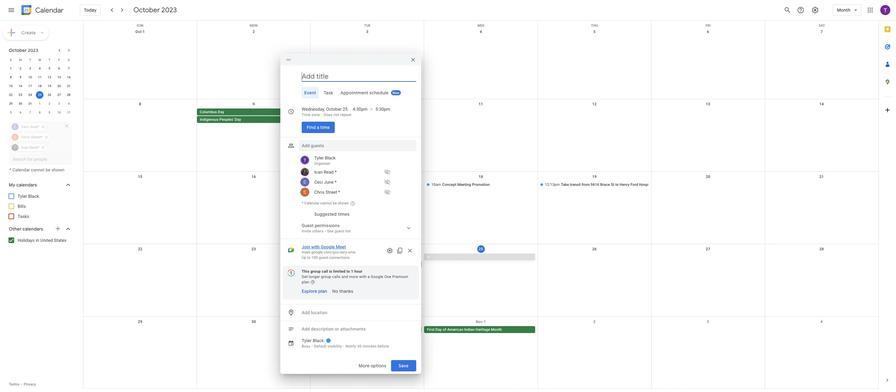 Task type: locate. For each thing, give the bounding box(es) containing it.
tasks
[[18, 214, 29, 219]]

november 8 element
[[36, 109, 44, 116]]

2 vertical spatial 11
[[67, 111, 71, 114]]

9 inside november 9 element
[[49, 111, 50, 114]]

1 vertical spatial october
[[9, 48, 27, 53]]

add
[[302, 310, 310, 315], [302, 327, 310, 332]]

18 up promotion
[[479, 175, 483, 179]]

8 for october 2023
[[10, 76, 12, 79]]

cannot down search for people "text box"
[[31, 167, 45, 172]]

day up the peoples'
[[218, 110, 224, 114]]

november 4 element
[[65, 100, 73, 108]]

list
[[346, 229, 351, 234]]

29 inside the october 2023 grid
[[9, 102, 13, 105]]

19 down 12 element
[[48, 84, 51, 88]]

0 vertical spatial 19
[[48, 84, 51, 88]]

1 horizontal spatial 9
[[49, 111, 50, 114]]

* for ceci june
[[335, 180, 337, 185]]

0 vertical spatial 8
[[10, 76, 12, 79]]

cannot up suggested
[[320, 201, 332, 206]]

guest down meet.google.com/gss-
[[319, 256, 328, 260]]

15 element
[[7, 82, 15, 90]]

month button
[[833, 3, 862, 18]]

* calendar cannot be shown down search for people "text box"
[[9, 167, 64, 172]]

1 vertical spatial shown
[[338, 201, 349, 206]]

0 vertical spatial cannot
[[31, 167, 45, 172]]

1 vertical spatial 16
[[252, 175, 256, 179]]

0 vertical spatial 31
[[28, 102, 32, 105]]

calendars right my
[[16, 182, 37, 188]]

today button
[[80, 3, 101, 18]]

to up and
[[347, 269, 350, 274]]

2 horizontal spatial 6
[[707, 30, 709, 34]]

group inside get longer group calls and more with a google one premium plan
[[321, 275, 331, 279]]

1 horizontal spatial tab list
[[879, 20, 896, 372]]

organizer
[[314, 161, 331, 166]]

1 vertical spatial 6
[[58, 67, 60, 70]]

create button
[[3, 25, 49, 40]]

31 up the halloween button
[[365, 320, 370, 324]]

shown down search for people "text box"
[[52, 167, 64, 172]]

– for terms
[[20, 382, 23, 387]]

nov
[[476, 320, 483, 324]]

with inside get longer group calls and more with a google one premium plan
[[359, 275, 367, 279]]

calendar up create
[[35, 6, 64, 15]]

explore plan button
[[299, 286, 330, 297]]

a
[[317, 125, 319, 130], [368, 275, 370, 279]]

group up longer at the bottom of the page
[[311, 269, 321, 274]]

google inside get longer group calls and more with a google one premium plan
[[371, 275, 383, 279]]

be down search for people "text box"
[[46, 167, 50, 172]]

row containing oct 1
[[83, 27, 879, 99]]

google up meet.google.com/gss-
[[321, 245, 335, 250]]

0 horizontal spatial t
[[29, 58, 31, 62]]

1 vertical spatial plan
[[318, 289, 327, 294]]

add inside dropdown button
[[302, 310, 310, 315]]

1 horizontal spatial group
[[321, 275, 331, 279]]

9616
[[591, 182, 599, 187]]

oct 1
[[136, 30, 145, 34]]

terms link
[[9, 382, 19, 387]]

0 horizontal spatial 23
[[19, 93, 22, 97]]

explore
[[302, 289, 317, 294]]

12 for sun
[[592, 102, 597, 107]]

0 horizontal spatial google
[[321, 245, 335, 250]]

guest inside join with google meet meet.google.com/gss-oery-ume up to 100 guest connections
[[319, 256, 328, 260]]

black up organizer
[[325, 155, 336, 161]]

board
[[313, 263, 323, 267]]

1 vertical spatial 9
[[253, 102, 255, 107]]

of
[[443, 328, 446, 332]]

7 for 1
[[68, 67, 70, 70]]

black up default
[[313, 338, 324, 343]]

* calendar cannot be shown up suggested
[[302, 201, 349, 206]]

other calendars
[[9, 226, 43, 232]]

plan
[[302, 280, 309, 285], [318, 289, 327, 294]]

tab list
[[879, 20, 896, 372], [285, 87, 416, 99]]

* right read
[[335, 170, 337, 175]]

my
[[9, 182, 15, 188]]

23
[[19, 93, 22, 97], [252, 247, 256, 252]]

black inside my calendars list
[[28, 194, 39, 199]]

plan down the get
[[302, 280, 309, 285]]

0 vertical spatial 16
[[19, 84, 22, 88]]

0 vertical spatial tyler black
[[18, 194, 39, 199]]

cell
[[83, 109, 197, 124], [197, 109, 311, 124], [311, 109, 424, 124], [424, 109, 538, 124], [538, 109, 652, 124], [652, 109, 765, 124], [83, 181, 197, 189], [197, 181, 311, 189], [311, 181, 424, 189], [652, 181, 765, 189], [765, 181, 879, 189], [83, 254, 197, 269], [197, 254, 311, 269], [538, 254, 652, 269], [652, 254, 765, 269], [765, 254, 879, 269], [83, 326, 197, 334], [197, 326, 311, 334], [538, 326, 652, 334], [652, 326, 765, 334], [765, 326, 879, 334]]

0 horizontal spatial be
[[46, 167, 50, 172]]

0 horizontal spatial 8
[[10, 76, 12, 79]]

29 for nov 1
[[138, 320, 142, 324]]

* inside ceci june tree item
[[335, 180, 337, 185]]

cannot inside search box
[[31, 167, 45, 172]]

22 inside 22 element
[[9, 93, 13, 97]]

halloween
[[313, 328, 331, 332]]

thu
[[591, 24, 598, 28]]

other
[[9, 226, 21, 232]]

7 down 31 element on the left of the page
[[29, 111, 31, 114]]

1 vertical spatial –
[[20, 382, 23, 387]]

0 horizontal spatial with
[[311, 245, 320, 250]]

calendar inside search box
[[12, 167, 30, 172]]

12:13pm take transit from 9616 brace st to henry ford hospital
[[545, 182, 653, 187]]

1 horizontal spatial 19
[[592, 175, 597, 179]]

t
[[29, 58, 31, 62], [49, 58, 50, 62]]

21 element
[[65, 82, 73, 90]]

calendars for my calendars
[[16, 182, 37, 188]]

0 vertical spatial * calendar cannot be shown
[[9, 167, 64, 172]]

day inside button
[[436, 328, 442, 332]]

black down my calendars "dropdown button"
[[28, 194, 39, 199]]

from
[[582, 182, 590, 187]]

promotion
[[472, 182, 490, 187]]

19 up 9616
[[592, 175, 597, 179]]

to right st
[[616, 182, 619, 187]]

tyler inside the tyler black organizer
[[314, 155, 324, 161]]

21 inside "row group"
[[67, 84, 71, 88]]

indigenous peoples' day button
[[197, 116, 308, 123]]

1 horizontal spatial guest
[[335, 229, 345, 234]]

invite others
[[302, 229, 324, 234]]

calendars up in
[[23, 226, 43, 232]]

1 vertical spatial day
[[235, 118, 241, 122]]

month right the settings menu image
[[837, 7, 851, 13]]

1 vertical spatial 10
[[57, 111, 61, 114]]

– for 4:30pm
[[370, 107, 373, 112]]

1 horizontal spatial 2023
[[161, 6, 177, 14]]

* for ican read
[[335, 170, 337, 175]]

0 vertical spatial 25
[[38, 93, 42, 97]]

time
[[302, 113, 311, 117]]

8 inside row
[[39, 111, 41, 114]]

t left f
[[49, 58, 50, 62]]

29
[[9, 102, 13, 105], [138, 320, 142, 324]]

0 vertical spatial day
[[218, 110, 224, 114]]

0 horizontal spatial 30
[[19, 102, 22, 105]]

5 down 29 element
[[10, 111, 12, 114]]

31 for 1
[[28, 102, 32, 105]]

settings menu image
[[812, 6, 819, 14]]

task button
[[321, 87, 336, 99]]

guest
[[335, 229, 345, 234], [319, 256, 328, 260]]

privacy link
[[24, 382, 36, 387]]

s
[[10, 58, 12, 62], [68, 58, 70, 62]]

0 horizontal spatial 27
[[57, 93, 61, 97]]

1 vertical spatial black
[[28, 194, 39, 199]]

27 element
[[55, 91, 63, 99]]

1 vertical spatial 29
[[138, 320, 142, 324]]

0 horizontal spatial –
[[20, 382, 23, 387]]

26
[[48, 93, 51, 97], [592, 247, 597, 252]]

0 vertical spatial 11
[[38, 76, 42, 79]]

24 element
[[26, 91, 34, 99]]

november 6 element
[[17, 109, 24, 116]]

* right street
[[338, 190, 340, 195]]

october 2023 grid
[[6, 55, 74, 117]]

calendar heading
[[34, 6, 64, 15]]

1 vertical spatial cannot
[[320, 201, 332, 206]]

october up the not
[[326, 107, 342, 112]]

to right up
[[307, 256, 311, 260]]

1 vertical spatial 30
[[252, 320, 256, 324]]

1 s from the left
[[10, 58, 12, 62]]

0 vertical spatial 5
[[594, 30, 596, 34]]

1 horizontal spatial 23
[[252, 247, 256, 252]]

* up guest
[[302, 201, 303, 206]]

6 down the fri
[[707, 30, 709, 34]]

1 add from the top
[[302, 310, 310, 315]]

november 10 element
[[55, 109, 63, 116]]

9 up columbus day button
[[253, 102, 255, 107]]

1 vertical spatial * calendar cannot be shown
[[302, 201, 349, 206]]

9 for october 2023
[[20, 76, 21, 79]]

0 horizontal spatial 9
[[20, 76, 21, 79]]

create
[[21, 30, 36, 36]]

10 up the 17
[[28, 76, 32, 79]]

2 add from the top
[[302, 327, 310, 332]]

s right f
[[68, 58, 70, 62]]

calendars inside dropdown button
[[23, 226, 43, 232]]

10
[[28, 76, 32, 79], [57, 111, 61, 114]]

12 inside "row group"
[[48, 76, 51, 79]]

day left the of
[[436, 328, 442, 332]]

0 horizontal spatial group
[[311, 269, 321, 274]]

10 down november 3 element
[[57, 111, 61, 114]]

19
[[48, 84, 51, 88], [592, 175, 597, 179]]

black inside the tyler black organizer
[[325, 155, 336, 161]]

23 element
[[17, 91, 24, 99]]

1 right oct in the top left of the page
[[143, 30, 145, 34]]

2 horizontal spatial tyler
[[314, 155, 324, 161]]

this group call is limited to 1 hour
[[302, 269, 363, 274]]

13 inside "element"
[[57, 76, 61, 79]]

25
[[38, 93, 42, 97], [343, 107, 348, 112], [479, 247, 483, 252]]

6 down 30 "element"
[[20, 111, 21, 114]]

henry
[[620, 182, 630, 187]]

1 vertical spatial october 2023
[[9, 48, 38, 53]]

add for add description or attachments
[[302, 327, 310, 332]]

– left 5:30pm
[[370, 107, 373, 112]]

1 horizontal spatial plan
[[318, 289, 327, 294]]

row containing 1
[[6, 64, 74, 73]]

20 inside "row group"
[[57, 84, 61, 88]]

31 inside 31 element
[[28, 102, 32, 105]]

calendar element
[[20, 4, 64, 18]]

20
[[57, 84, 61, 88], [706, 175, 711, 179]]

october up the sun at the left of page
[[133, 6, 160, 14]]

1 horizontal spatial 31
[[365, 320, 370, 324]]

ican read tree item
[[299, 167, 416, 177]]

17 element
[[26, 82, 34, 90]]

1 vertical spatial 13
[[706, 102, 711, 107]]

october up m
[[9, 48, 27, 53]]

2 horizontal spatial day
[[436, 328, 442, 332]]

1 horizontal spatial 7
[[68, 67, 70, 70]]

sat
[[819, 24, 825, 28]]

31 for nov 1
[[365, 320, 370, 324]]

row group
[[6, 64, 74, 117]]

4:30pm
[[353, 107, 368, 112]]

0 horizontal spatial 15
[[9, 84, 13, 88]]

show schedule of ican read image
[[382, 167, 392, 177]]

chris street *
[[314, 190, 340, 195]]

cell containing columbus day
[[197, 109, 311, 124]]

0 horizontal spatial guest
[[319, 256, 328, 260]]

* inside chris street tree item
[[338, 190, 340, 195]]

22
[[9, 93, 13, 97], [138, 247, 142, 252]]

shown inside * calendar cannot be shown search box
[[52, 167, 64, 172]]

* inside ican read tree item
[[335, 170, 337, 175]]

october 2023 up the sun at the left of page
[[133, 6, 177, 14]]

shown
[[52, 167, 64, 172], [338, 201, 349, 206]]

25 cell
[[35, 91, 45, 99]]

october
[[133, 6, 160, 14], [9, 48, 27, 53], [326, 107, 342, 112]]

0 vertical spatial 20
[[57, 84, 61, 88]]

2 horizontal spatial 5
[[594, 30, 596, 34]]

calendar up my calendars
[[12, 167, 30, 172]]

this
[[302, 269, 310, 274]]

one
[[385, 275, 391, 279]]

2 horizontal spatial 8
[[139, 102, 141, 107]]

tyler black up bills
[[18, 194, 39, 199]]

see
[[327, 229, 334, 234]]

26 inside 26 element
[[48, 93, 51, 97]]

calendar down chris
[[304, 201, 319, 206]]

15 inside "row group"
[[9, 84, 13, 88]]

tyler black inside my calendars list
[[18, 194, 39, 199]]

1 horizontal spatial 11
[[67, 111, 71, 114]]

premium
[[393, 275, 408, 279]]

2 horizontal spatial 25
[[479, 247, 483, 252]]

9 down november 2 element
[[49, 111, 50, 114]]

1 horizontal spatial 27
[[706, 247, 711, 252]]

0 vertical spatial month
[[837, 7, 851, 13]]

1 horizontal spatial 13
[[706, 102, 711, 107]]

0 horizontal spatial 12
[[48, 76, 51, 79]]

1 horizontal spatial 14
[[820, 102, 824, 107]]

6 down f
[[58, 67, 60, 70]]

grid
[[83, 20, 879, 389]]

add left location
[[302, 310, 310, 315]]

united
[[40, 238, 53, 243]]

google left one
[[371, 275, 383, 279]]

5
[[594, 30, 596, 34], [49, 67, 50, 70], [10, 111, 12, 114]]

1 down 25, today 'element'
[[39, 102, 41, 105]]

june
[[324, 180, 334, 185]]

0 vertical spatial 29
[[9, 102, 13, 105]]

today
[[84, 7, 97, 13]]

9 up 16 element
[[20, 76, 21, 79]]

black
[[325, 155, 336, 161], [28, 194, 39, 199], [313, 338, 324, 343]]

5 up 12 element
[[49, 67, 50, 70]]

s left m
[[10, 58, 12, 62]]

0 vertical spatial 7
[[821, 30, 823, 34]]

4 inside november 4 'element'
[[68, 102, 70, 105]]

does
[[324, 113, 333, 117]]

add other calendars image
[[55, 226, 61, 232]]

1 vertical spatial to
[[307, 256, 311, 260]]

main drawer image
[[8, 6, 15, 14]]

day for columbus
[[218, 110, 224, 114]]

0 vertical spatial shown
[[52, 167, 64, 172]]

tyler up organizer
[[314, 155, 324, 161]]

0 vertical spatial 9
[[20, 76, 21, 79]]

10 inside row
[[57, 111, 61, 114]]

0 vertical spatial black
[[325, 155, 336, 161]]

* right june
[[335, 180, 337, 185]]

16 element
[[17, 82, 24, 90]]

cannot
[[31, 167, 45, 172], [320, 201, 332, 206]]

2 vertical spatial 7
[[29, 111, 31, 114]]

11 inside row
[[67, 111, 71, 114]]

1 horizontal spatial t
[[49, 58, 50, 62]]

chris street tree item
[[299, 187, 416, 197]]

google inside join with google meet meet.google.com/gss-oery-ume up to 100 guest connections
[[321, 245, 335, 250]]

first day of american indian heritage month
[[427, 328, 502, 332]]

appointment
[[341, 90, 369, 96]]

11
[[38, 76, 42, 79], [479, 102, 483, 107], [67, 111, 71, 114]]

0 horizontal spatial tyler
[[18, 194, 27, 199]]

suggested
[[314, 212, 337, 217]]

calendars
[[16, 182, 37, 188], [23, 226, 43, 232]]

with down hour
[[359, 275, 367, 279]]

14 inside the october 2023 grid
[[67, 76, 71, 79]]

0 vertical spatial with
[[311, 245, 320, 250]]

2 horizontal spatial 30
[[357, 344, 362, 349]]

day right the peoples'
[[235, 118, 241, 122]]

0 vertical spatial 2023
[[161, 6, 177, 14]]

* up my
[[9, 167, 11, 172]]

1 horizontal spatial calendar
[[35, 6, 64, 15]]

find a time
[[307, 125, 330, 130]]

row
[[83, 20, 879, 28], [83, 27, 879, 99], [6, 55, 74, 64], [6, 64, 74, 73], [6, 73, 74, 82], [6, 82, 74, 91], [6, 91, 74, 99], [83, 99, 879, 172], [6, 99, 74, 108], [6, 108, 74, 117], [83, 172, 879, 244], [83, 244, 879, 317], [83, 317, 879, 389]]

30 inside "element"
[[19, 102, 22, 105]]

add left halloween
[[302, 327, 310, 332]]

t left w
[[29, 58, 31, 62]]

7 down the sat
[[821, 30, 823, 34]]

tyler black, organizer tree item
[[299, 154, 416, 167]]

2 vertical spatial tyler
[[302, 338, 312, 343]]

calendars inside "dropdown button"
[[16, 182, 37, 188]]

5 for oct 1
[[594, 30, 596, 34]]

0 vertical spatial 21
[[67, 84, 71, 88]]

27 inside "row group"
[[57, 93, 61, 97]]

25 inside 'element'
[[38, 93, 42, 97]]

– right terms link
[[20, 382, 23, 387]]

a right find
[[317, 125, 319, 130]]

15
[[9, 84, 13, 88], [138, 175, 142, 179]]

0 horizontal spatial 6
[[20, 111, 21, 114]]

month right heritage
[[491, 328, 502, 332]]

1 vertical spatial 26
[[592, 247, 597, 252]]

30
[[19, 102, 22, 105], [252, 320, 256, 324], [357, 344, 362, 349]]

13
[[57, 76, 61, 79], [706, 102, 711, 107]]

suggested times button
[[312, 209, 352, 220]]

tab list containing event
[[285, 87, 416, 99]]

0 vertical spatial to
[[616, 182, 619, 187]]

board meeting
[[313, 263, 338, 267]]

18 element
[[36, 82, 44, 90]]

1 horizontal spatial tyler black
[[302, 338, 324, 343]]

18 down 11 element
[[38, 84, 42, 88]]

1 vertical spatial 27
[[706, 247, 711, 252]]

0 horizontal spatial 7
[[29, 111, 31, 114]]

7 up 14 element
[[68, 67, 70, 70]]

tyler black up busy
[[302, 338, 324, 343]]

1 horizontal spatial 10
[[57, 111, 61, 114]]

0 vertical spatial 28
[[67, 93, 71, 97]]

a down "board meeting" button
[[368, 275, 370, 279]]

in
[[36, 238, 39, 243]]

with up meet.google.com/gss-
[[311, 245, 320, 250]]

columbus day button
[[197, 109, 308, 116]]

ican read *
[[314, 170, 337, 175]]

* inside * calendar cannot be shown search box
[[9, 167, 11, 172]]

guest left list
[[335, 229, 345, 234]]

plan left the 'no'
[[318, 289, 327, 294]]

1 vertical spatial 15
[[138, 175, 142, 179]]

2 vertical spatial 9
[[49, 111, 50, 114]]

31 down 24 element
[[28, 102, 32, 105]]

* calendar cannot be shown inside search box
[[9, 167, 64, 172]]

concept
[[442, 182, 457, 187]]

be up suggested times dropdown button
[[333, 201, 337, 206]]

tyler up busy
[[302, 338, 312, 343]]

* Calendar cannot be shown search field
[[0, 118, 78, 172]]

0 horizontal spatial 26
[[48, 93, 51, 97]]

october 2023 up m
[[9, 48, 38, 53]]

5 down thu
[[594, 30, 596, 34]]

shown up times
[[338, 201, 349, 206]]

wednesday, october 25
[[302, 107, 348, 112]]

2023
[[161, 6, 177, 14], [28, 48, 38, 53]]

31 element
[[26, 100, 34, 108]]

notify
[[346, 344, 356, 349]]

guests invited to this event. tree
[[299, 154, 416, 197]]

1 horizontal spatial 28
[[820, 247, 824, 252]]

0 vertical spatial october
[[133, 6, 160, 14]]

to element
[[370, 106, 373, 112]]

group down call
[[321, 275, 331, 279]]

new element
[[391, 90, 401, 95]]

28 element
[[65, 91, 73, 99]]

12 for october 2023
[[48, 76, 51, 79]]

november 3 element
[[55, 100, 63, 108]]

tyler up bills
[[18, 194, 27, 199]]

add description or attachments
[[302, 327, 366, 332]]



Task type: describe. For each thing, give the bounding box(es) containing it.
10am
[[432, 182, 441, 187]]

guest
[[302, 223, 314, 228]]

terms – privacy
[[9, 382, 36, 387]]

1 up 15 element
[[10, 67, 12, 70]]

11 for sun
[[479, 102, 483, 107]]

busy
[[302, 344, 310, 349]]

chris
[[314, 190, 325, 195]]

1 horizontal spatial be
[[333, 201, 337, 206]]

street
[[326, 190, 337, 195]]

1 horizontal spatial 15
[[138, 175, 142, 179]]

wednesday,
[[302, 107, 325, 112]]

Guests text field
[[302, 140, 414, 151]]

19 element
[[46, 82, 53, 90]]

14 for sun
[[820, 102, 824, 107]]

1 up more
[[351, 269, 353, 274]]

30 for nov 1
[[252, 320, 256, 324]]

up
[[302, 256, 306, 260]]

halloween button
[[311, 326, 422, 333]]

1 horizontal spatial day
[[235, 118, 241, 122]]

1 horizontal spatial 26
[[592, 247, 597, 252]]

board meeting button
[[311, 261, 422, 268]]

10 for 10 element
[[28, 76, 32, 79]]

with inside join with google meet meet.google.com/gss-oery-ume up to 100 guest connections
[[311, 245, 320, 250]]

calls
[[332, 275, 341, 279]]

fri
[[706, 24, 711, 28]]

7 for oct 1
[[821, 30, 823, 34]]

call
[[322, 269, 328, 274]]

plan inside get longer group calls and more with a google one premium plan
[[302, 280, 309, 285]]

event
[[304, 90, 316, 96]]

month inside button
[[491, 328, 502, 332]]

columbus
[[200, 110, 217, 114]]

13 element
[[55, 74, 63, 81]]

take
[[561, 182, 569, 187]]

holidays in united states
[[18, 238, 67, 243]]

1 horizontal spatial to
[[347, 269, 350, 274]]

november 5 element
[[7, 109, 15, 116]]

grid containing oct 1
[[83, 20, 879, 389]]

a inside button
[[317, 125, 319, 130]]

14 for october 2023
[[67, 76, 71, 79]]

plan inside button
[[318, 289, 327, 294]]

0 horizontal spatial 5
[[10, 111, 12, 114]]

visibility
[[328, 344, 342, 349]]

holidays
[[18, 238, 35, 243]]

limited
[[333, 269, 346, 274]]

explore plan
[[302, 289, 327, 294]]

1 right "nov"
[[484, 320, 486, 324]]

meeting
[[324, 263, 338, 267]]

november 1 element
[[36, 100, 44, 108]]

day for first
[[436, 328, 442, 332]]

first day of american indian heritage month button
[[424, 326, 535, 333]]

first
[[427, 328, 435, 332]]

1 vertical spatial 18
[[479, 175, 483, 179]]

to inside join with google meet meet.google.com/gss-oery-ume up to 100 guest connections
[[307, 256, 311, 260]]

description
[[311, 327, 334, 332]]

thanks
[[339, 289, 353, 294]]

1 vertical spatial tyler black
[[302, 338, 324, 343]]

2 vertical spatial 6
[[20, 111, 21, 114]]

2 t from the left
[[49, 58, 50, 62]]

meet
[[336, 245, 346, 250]]

show schedule of chris street image
[[382, 187, 392, 197]]

month inside popup button
[[837, 7, 851, 13]]

29 element
[[7, 100, 15, 108]]

add location button
[[299, 307, 416, 319]]

row containing 5
[[6, 108, 74, 117]]

26 element
[[46, 91, 53, 99]]

Search for people text field
[[13, 154, 68, 165]]

2 vertical spatial october
[[326, 107, 342, 112]]

0 vertical spatial group
[[311, 269, 321, 274]]

nov 1
[[476, 320, 486, 324]]

ican
[[314, 170, 323, 175]]

oct
[[136, 30, 142, 34]]

0 vertical spatial calendar
[[35, 6, 64, 15]]

19 inside "row group"
[[48, 84, 51, 88]]

st
[[611, 182, 615, 187]]

default
[[314, 344, 327, 349]]

Add title text field
[[302, 72, 416, 81]]

12:13pm
[[545, 182, 560, 187]]

0 horizontal spatial october
[[9, 48, 27, 53]]

8 for sun
[[139, 102, 141, 107]]

states
[[54, 238, 67, 243]]

row containing s
[[6, 55, 74, 64]]

oery-
[[340, 250, 348, 255]]

12 element
[[46, 74, 53, 81]]

20 element
[[55, 82, 63, 90]]

ceci
[[314, 180, 323, 185]]

repeat
[[340, 113, 352, 117]]

14 element
[[65, 74, 73, 81]]

join with google meet meet.google.com/gss-oery-ume up to 100 guest connections
[[302, 245, 356, 260]]

5:30pm
[[376, 107, 390, 112]]

1 vertical spatial 20
[[706, 175, 711, 179]]

18 inside "row group"
[[38, 84, 42, 88]]

no
[[332, 289, 338, 294]]

1 vertical spatial 22
[[138, 247, 142, 252]]

more
[[349, 275, 358, 279]]

meet.google.com/gss-
[[302, 250, 340, 255]]

6 for oct 1
[[707, 30, 709, 34]]

brace
[[600, 182, 610, 187]]

show schedule of ceci june image
[[382, 177, 392, 187]]

1 t from the left
[[29, 58, 31, 62]]

2 vertical spatial black
[[313, 338, 324, 343]]

tyler black organizer
[[314, 155, 336, 166]]

calendars for other calendars
[[23, 226, 43, 232]]

november 11 element
[[65, 109, 73, 116]]

a inside get longer group calls and more with a google one premium plan
[[368, 275, 370, 279]]

9 for sun
[[253, 102, 255, 107]]

1 horizontal spatial october 2023
[[133, 6, 177, 14]]

11 element
[[36, 74, 44, 81]]

ford
[[631, 182, 638, 187]]

1 horizontal spatial * calendar cannot be shown
[[302, 201, 349, 206]]

read
[[324, 170, 334, 175]]

3 inside november 3 element
[[58, 102, 60, 105]]

row group containing 1
[[6, 64, 74, 117]]

longer
[[309, 275, 320, 279]]

2 s from the left
[[68, 58, 70, 62]]

no thanks button
[[330, 286, 356, 297]]

2 vertical spatial 25
[[479, 247, 483, 252]]

29 for 1
[[9, 102, 13, 105]]

hospital
[[639, 182, 653, 187]]

2 horizontal spatial to
[[616, 182, 619, 187]]

ceci june tree item
[[299, 177, 416, 187]]

11 for october 2023
[[38, 76, 42, 79]]

november 7 element
[[26, 109, 34, 116]]

is
[[329, 269, 332, 274]]

my calendars
[[9, 182, 37, 188]]

13 for october 2023
[[57, 76, 61, 79]]

30 for 1
[[19, 102, 22, 105]]

100
[[312, 256, 318, 260]]

terms
[[9, 382, 19, 387]]

hour
[[354, 269, 363, 274]]

28 inside "row group"
[[67, 93, 71, 97]]

0 vertical spatial guest
[[335, 229, 345, 234]]

new
[[393, 91, 400, 95]]

add for add location
[[302, 310, 310, 315]]

23 inside 23 element
[[19, 93, 22, 97]]

5 for 1
[[49, 67, 50, 70]]

time
[[320, 125, 330, 130]]

zone
[[312, 113, 320, 117]]

1 vertical spatial 25
[[343, 107, 348, 112]]

13 for sun
[[706, 102, 711, 107]]

1 vertical spatial 2023
[[28, 48, 38, 53]]

10 element
[[26, 74, 34, 81]]

columbus day indigenous peoples' day
[[200, 110, 241, 122]]

16 inside 16 element
[[19, 84, 22, 88]]

and
[[342, 275, 348, 279]]

22 element
[[7, 91, 15, 99]]

location
[[311, 310, 327, 315]]

invite
[[302, 229, 311, 234]]

* for chris street
[[338, 190, 340, 195]]

0 horizontal spatial october 2023
[[9, 48, 38, 53]]

25, today element
[[36, 91, 44, 99]]

tyler inside my calendars list
[[18, 194, 27, 199]]

not
[[334, 113, 339, 117]]

24
[[28, 93, 32, 97]]

event button
[[302, 87, 319, 99]]

be inside search box
[[46, 167, 50, 172]]

others
[[312, 229, 324, 234]]

ceci june *
[[314, 180, 337, 185]]

1 inside november 1 element
[[39, 102, 41, 105]]

find
[[307, 125, 316, 130]]

row containing sun
[[83, 20, 879, 28]]

1 horizontal spatial october
[[133, 6, 160, 14]]

get longer group calls and more with a google one premium plan
[[302, 275, 408, 285]]

4:30pm – 5:30pm
[[353, 107, 390, 112]]

1 vertical spatial 19
[[592, 175, 597, 179]]

my calendars list
[[1, 191, 78, 222]]

6 for 1
[[58, 67, 60, 70]]

november 9 element
[[46, 109, 53, 116]]

indigenous
[[200, 118, 219, 122]]

wed
[[477, 24, 485, 28]]

2 vertical spatial calendar
[[304, 201, 319, 206]]

november 2 element
[[46, 100, 53, 108]]

add location
[[302, 310, 327, 315]]

w
[[38, 58, 41, 62]]

default visibility
[[314, 344, 342, 349]]

suggested times
[[314, 212, 350, 217]]

1 vertical spatial 28
[[820, 247, 824, 252]]

1 horizontal spatial 21
[[820, 175, 824, 179]]

indian
[[464, 328, 475, 332]]

appointment schedule
[[341, 90, 389, 96]]

times
[[338, 212, 350, 217]]

10 for november 10 element
[[57, 111, 61, 114]]

30 element
[[17, 100, 24, 108]]

guest permissions
[[302, 223, 340, 228]]



Task type: vqa. For each thing, say whether or not it's contained in the screenshot.


